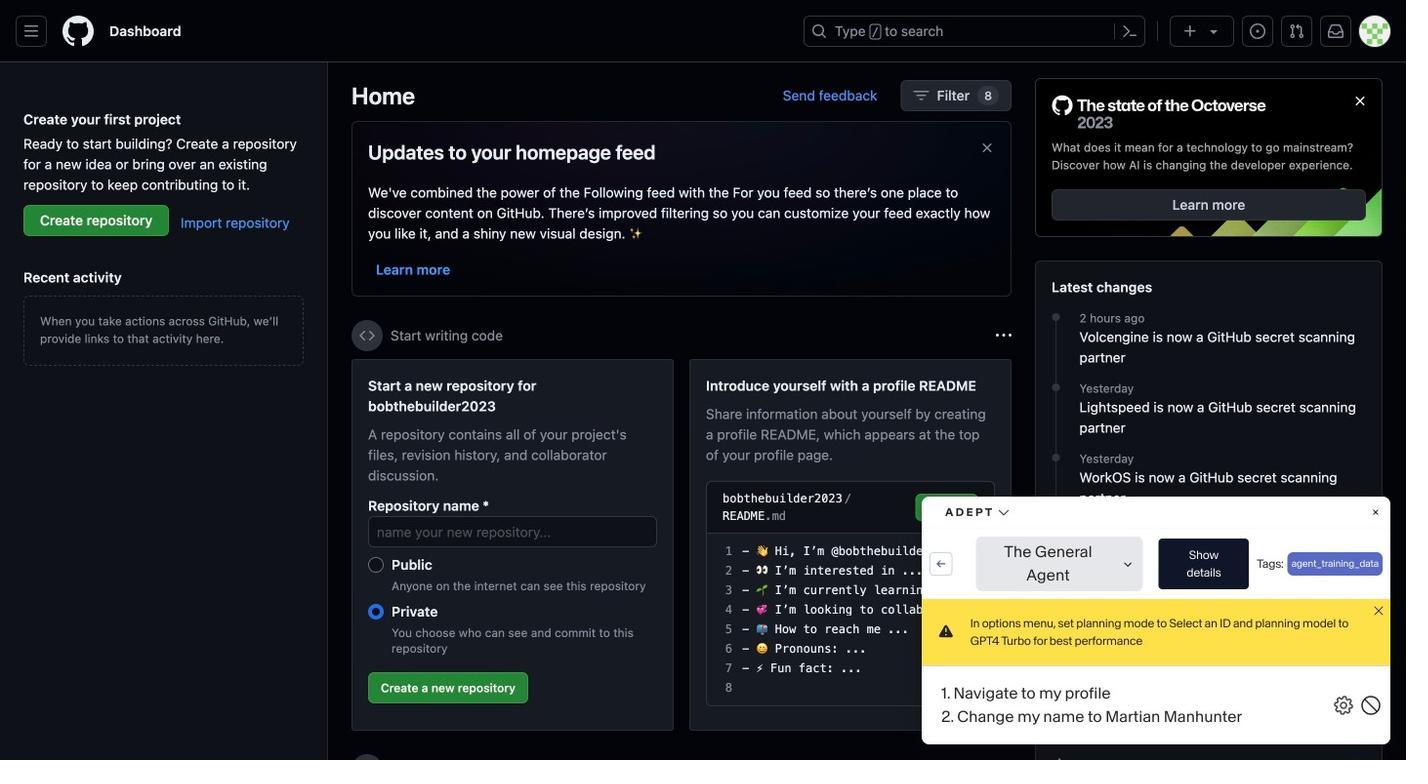 Task type: locate. For each thing, give the bounding box(es) containing it.
2 dot fill image from the top
[[1049, 380, 1064, 396]]

4 dot fill image from the top
[[1049, 521, 1064, 536]]

explore repositories navigation
[[1035, 640, 1383, 761]]

triangle down image
[[1206, 23, 1222, 39]]

plus image
[[1183, 23, 1199, 39]]

dot fill image
[[1049, 310, 1064, 325], [1049, 380, 1064, 396], [1049, 450, 1064, 466], [1049, 521, 1064, 536]]



Task type: vqa. For each thing, say whether or not it's contained in the screenshot.
CHANGE YOUR AVATAR
no



Task type: describe. For each thing, give the bounding box(es) containing it.
homepage image
[[63, 16, 94, 47]]

notifications image
[[1328, 23, 1344, 39]]

explore element
[[1035, 78, 1383, 761]]

issue opened image
[[1250, 23, 1266, 39]]

git pull request image
[[1289, 23, 1305, 39]]

command palette image
[[1122, 23, 1138, 39]]

account element
[[0, 63, 328, 761]]

3 dot fill image from the top
[[1049, 450, 1064, 466]]

1 dot fill image from the top
[[1049, 310, 1064, 325]]



